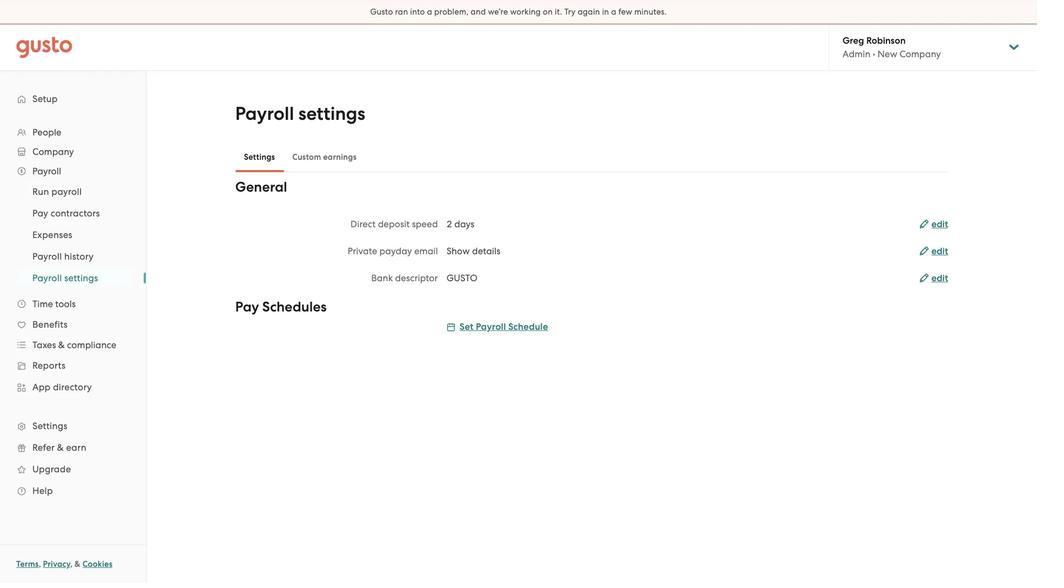 Task type: vqa. For each thing, say whether or not it's contained in the screenshot.
to
no



Task type: locate. For each thing, give the bounding box(es) containing it.
& inside dropdown button
[[58, 340, 65, 351]]

payroll history link
[[19, 247, 135, 266]]

1 horizontal spatial ,
[[70, 560, 73, 570]]

0 vertical spatial edit
[[932, 219, 949, 230]]

pay for pay schedules
[[235, 299, 259, 316]]

2 vertical spatial edit button
[[920, 272, 949, 285]]

0 horizontal spatial ,
[[39, 560, 41, 570]]

bank
[[371, 273, 393, 284]]

1 vertical spatial company
[[32, 146, 74, 157]]

1 horizontal spatial settings
[[244, 152, 275, 162]]

settings up custom earnings button
[[299, 103, 365, 125]]

2 days
[[447, 219, 475, 230]]

taxes & compliance
[[32, 340, 116, 351]]

, left privacy link
[[39, 560, 41, 570]]

private payday email
[[348, 246, 438, 257]]

payroll down expenses
[[32, 251, 62, 262]]

0 vertical spatial &
[[58, 340, 65, 351]]

pay contractors
[[32, 208, 100, 219]]

2
[[447, 219, 452, 230]]

2 vertical spatial &
[[75, 560, 81, 570]]

pay schedules
[[235, 299, 327, 316]]

settings
[[244, 152, 275, 162], [32, 421, 67, 432]]

set payroll schedule link
[[447, 321, 548, 333]]

1 vertical spatial pay
[[235, 299, 259, 316]]

bank descriptor
[[371, 273, 438, 284]]

2 vertical spatial edit
[[932, 273, 949, 284]]

settings up general
[[244, 152, 275, 162]]

a right in
[[611, 7, 617, 17]]

1 vertical spatial edit button
[[920, 245, 949, 258]]

payroll settings down 'payroll history'
[[32, 273, 98, 284]]

settings up refer
[[32, 421, 67, 432]]

2 edit from the top
[[932, 246, 949, 257]]

set payroll schedule
[[460, 321, 548, 333]]

working
[[510, 7, 541, 17]]

2 list from the top
[[0, 181, 146, 289]]

gusto ran into a problem, and we're working on it. try again in a few minutes.
[[370, 7, 667, 17]]

settings
[[299, 103, 365, 125], [64, 273, 98, 284]]

help
[[32, 486, 53, 497]]

run payroll
[[32, 186, 82, 197]]

direct deposit speed
[[351, 219, 438, 230]]

taxes & compliance button
[[11, 336, 135, 355]]

payroll settings
[[235, 103, 365, 125], [32, 273, 98, 284]]

refer & earn link
[[11, 438, 135, 458]]

payroll button
[[11, 162, 135, 181]]

3 edit button from the top
[[920, 272, 949, 285]]

company down people
[[32, 146, 74, 157]]

1 vertical spatial settings
[[64, 273, 98, 284]]

& left cookies 'button'
[[75, 560, 81, 570]]

payroll settings up 'custom'
[[235, 103, 365, 125]]

0 horizontal spatial settings
[[64, 273, 98, 284]]

3 edit from the top
[[932, 273, 949, 284]]

2 edit button from the top
[[920, 245, 949, 258]]

payroll right set
[[476, 321, 506, 333]]

company
[[900, 49, 941, 59], [32, 146, 74, 157]]

it.
[[555, 7, 562, 17]]

settings inside gusto navigation element
[[32, 421, 67, 432]]

settings down history
[[64, 273, 98, 284]]

problem,
[[434, 7, 469, 17]]

1 vertical spatial payroll settings
[[32, 273, 98, 284]]

1 horizontal spatial pay
[[235, 299, 259, 316]]

robinson
[[867, 35, 906, 46]]

0 horizontal spatial pay
[[32, 208, 48, 219]]

0 horizontal spatial company
[[32, 146, 74, 157]]

, left cookies 'button'
[[70, 560, 73, 570]]

upgrade
[[32, 464, 71, 475]]

0 vertical spatial edit button
[[920, 218, 949, 231]]

0 vertical spatial company
[[900, 49, 941, 59]]

time tools
[[32, 299, 76, 310]]

1 vertical spatial settings
[[32, 421, 67, 432]]

payroll inside settings tab panel
[[476, 321, 506, 333]]

privacy
[[43, 560, 70, 570]]

1 edit button from the top
[[920, 218, 949, 231]]

1 list from the top
[[0, 123, 146, 502]]

0 horizontal spatial settings
[[32, 421, 67, 432]]

pay
[[32, 208, 48, 219], [235, 299, 259, 316]]

payroll
[[235, 103, 294, 125], [32, 166, 61, 177], [32, 251, 62, 262], [32, 273, 62, 284], [476, 321, 506, 333]]

a
[[427, 7, 432, 17], [611, 7, 617, 17]]

1 vertical spatial edit
[[932, 246, 949, 257]]

settings inside button
[[244, 152, 275, 162]]

0 vertical spatial settings
[[244, 152, 275, 162]]

benefits link
[[11, 315, 135, 334]]

0 horizontal spatial a
[[427, 7, 432, 17]]

& right taxes
[[58, 340, 65, 351]]

payroll up "run"
[[32, 166, 61, 177]]

1 vertical spatial &
[[57, 443, 64, 453]]

new
[[878, 49, 898, 59]]

gusto
[[447, 273, 478, 284]]

& for earn
[[57, 443, 64, 453]]

again
[[578, 7, 600, 17]]

pay inside gusto navigation element
[[32, 208, 48, 219]]

edit button for days
[[920, 218, 949, 231]]

schedules
[[262, 299, 327, 316]]

list containing run payroll
[[0, 181, 146, 289]]

people
[[32, 127, 61, 138]]

try
[[564, 7, 576, 17]]

and
[[471, 7, 486, 17]]

payroll settings tab list
[[235, 142, 949, 172]]

deposit
[[378, 219, 410, 230]]

home image
[[16, 36, 72, 58]]

0 horizontal spatial payroll settings
[[32, 273, 98, 284]]

upgrade link
[[11, 460, 135, 479]]

greg
[[843, 35, 864, 46]]

payroll settings inside list
[[32, 273, 98, 284]]

terms
[[16, 560, 39, 570]]

& left earn
[[57, 443, 64, 453]]

pay down "run"
[[32, 208, 48, 219]]

taxes
[[32, 340, 56, 351]]

1 horizontal spatial payroll settings
[[235, 103, 365, 125]]

app
[[32, 382, 51, 393]]

edit button
[[920, 218, 949, 231], [920, 245, 949, 258], [920, 272, 949, 285]]

contractors
[[51, 208, 100, 219]]

0 vertical spatial settings
[[299, 103, 365, 125]]

custom
[[292, 152, 321, 162]]

1 horizontal spatial company
[[900, 49, 941, 59]]

1 edit from the top
[[932, 219, 949, 230]]

app directory link
[[11, 378, 135, 397]]

list
[[0, 123, 146, 502], [0, 181, 146, 289]]

a right into
[[427, 7, 432, 17]]

payroll up time
[[32, 273, 62, 284]]

1 horizontal spatial settings
[[299, 103, 365, 125]]

into
[[410, 7, 425, 17]]

general
[[235, 179, 287, 196]]

run payroll link
[[19, 182, 135, 202]]

1 a from the left
[[427, 7, 432, 17]]

custom earnings button
[[284, 144, 365, 170]]

edit
[[932, 219, 949, 230], [932, 246, 949, 257], [932, 273, 949, 284]]

refer & earn
[[32, 443, 86, 453]]

0 vertical spatial payroll settings
[[235, 103, 365, 125]]

reports link
[[11, 356, 135, 376]]

time
[[32, 299, 53, 310]]

settings link
[[11, 417, 135, 436]]

company right 'new'
[[900, 49, 941, 59]]

earn
[[66, 443, 86, 453]]

pay left schedules
[[235, 299, 259, 316]]

1 horizontal spatial a
[[611, 7, 617, 17]]

0 vertical spatial pay
[[32, 208, 48, 219]]

pay inside settings tab panel
[[235, 299, 259, 316]]

,
[[39, 560, 41, 570], [70, 560, 73, 570]]

we're
[[488, 7, 508, 17]]



Task type: describe. For each thing, give the bounding box(es) containing it.
payroll inside dropdown button
[[32, 166, 61, 177]]

reports
[[32, 360, 66, 371]]

history
[[64, 251, 94, 262]]

cookies
[[83, 560, 113, 570]]

admin
[[843, 49, 871, 59]]

set
[[460, 321, 474, 333]]

tools
[[55, 299, 76, 310]]

payroll settings link
[[19, 269, 135, 288]]

app directory
[[32, 382, 92, 393]]

custom earnings
[[292, 152, 357, 162]]

expenses link
[[19, 225, 135, 245]]

people button
[[11, 123, 135, 142]]

run
[[32, 186, 49, 197]]

show details
[[447, 246, 501, 257]]

settings inside list
[[64, 273, 98, 284]]

edit button for details
[[920, 245, 949, 258]]

descriptor
[[395, 273, 438, 284]]

days
[[455, 219, 475, 230]]

2 , from the left
[[70, 560, 73, 570]]

payroll history
[[32, 251, 94, 262]]

speed
[[412, 219, 438, 230]]

payroll
[[51, 186, 82, 197]]

compliance
[[67, 340, 116, 351]]

details
[[472, 246, 501, 257]]

benefits
[[32, 319, 68, 330]]

direct
[[351, 219, 376, 230]]

1 , from the left
[[39, 560, 41, 570]]

company inside greg robinson admin • new company
[[900, 49, 941, 59]]

pay for pay contractors
[[32, 208, 48, 219]]

company inside dropdown button
[[32, 146, 74, 157]]

pay contractors link
[[19, 204, 135, 223]]

expenses
[[32, 230, 72, 240]]

gusto
[[370, 7, 393, 17]]

•
[[873, 49, 876, 59]]

edit for details
[[932, 246, 949, 257]]

few
[[619, 7, 633, 17]]

time tools button
[[11, 294, 135, 314]]

payroll up settings button
[[235, 103, 294, 125]]

schedule
[[508, 321, 548, 333]]

payday
[[380, 246, 412, 257]]

in
[[602, 7, 609, 17]]

settings button
[[235, 144, 284, 170]]

ran
[[395, 7, 408, 17]]

& for compliance
[[58, 340, 65, 351]]

cookies button
[[83, 558, 113, 571]]

refer
[[32, 443, 55, 453]]

settings tab panel
[[235, 179, 949, 348]]

on
[[543, 7, 553, 17]]

privacy link
[[43, 560, 70, 570]]

minutes.
[[635, 7, 667, 17]]

greg robinson admin • new company
[[843, 35, 941, 59]]

list containing people
[[0, 123, 146, 502]]

company button
[[11, 142, 135, 162]]

terms link
[[16, 560, 39, 570]]

email
[[414, 246, 438, 257]]

private
[[348, 246, 377, 257]]

directory
[[53, 382, 92, 393]]

show
[[447, 246, 470, 257]]

2 a from the left
[[611, 7, 617, 17]]

setup
[[32, 93, 58, 104]]

terms , privacy , & cookies
[[16, 560, 113, 570]]

edit for days
[[932, 219, 949, 230]]

help link
[[11, 481, 135, 501]]

gusto navigation element
[[0, 71, 146, 519]]

earnings
[[323, 152, 357, 162]]

setup link
[[11, 89, 135, 109]]



